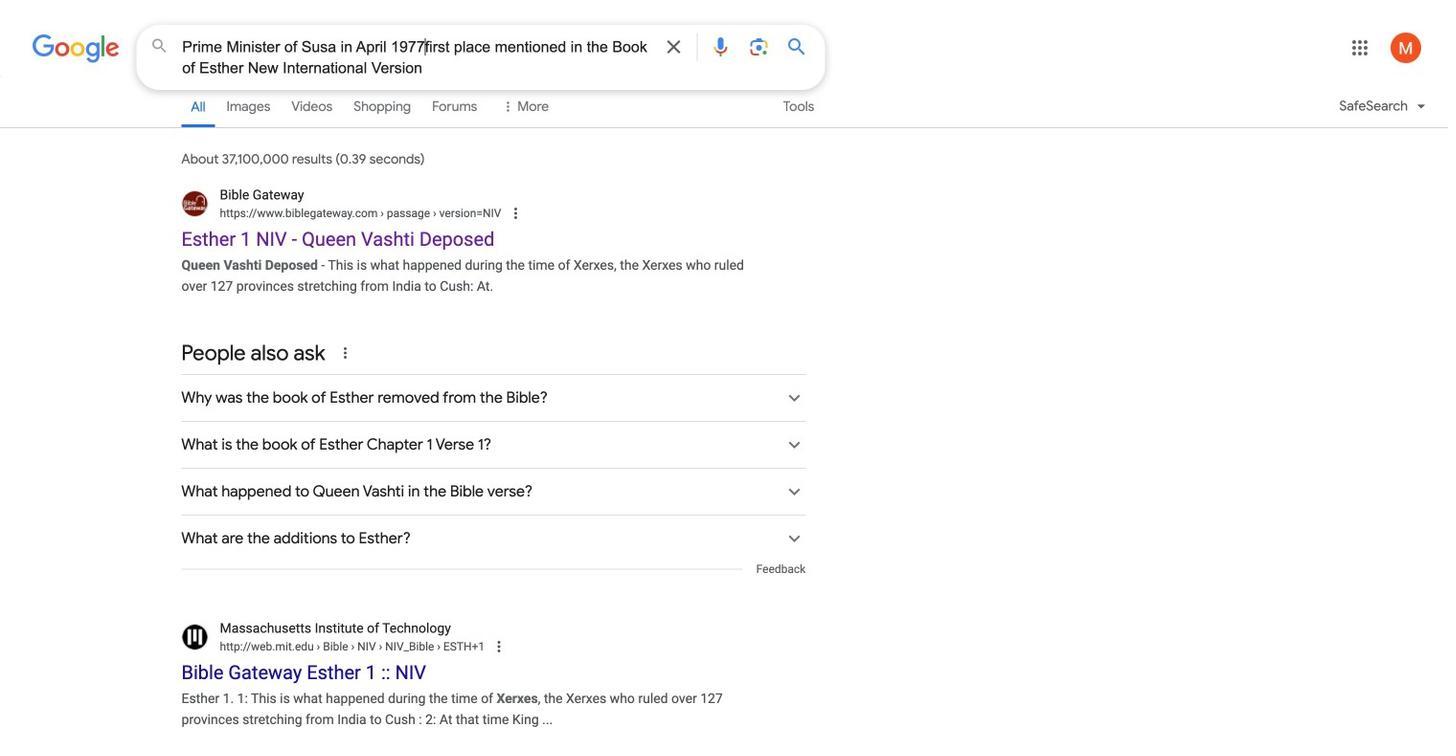 Task type: describe. For each thing, give the bounding box(es) containing it.
Search text field
[[182, 36, 651, 81]]

search by image image
[[747, 35, 770, 58]]



Task type: locate. For each thing, give the bounding box(es) containing it.
None text field
[[314, 640, 484, 654]]

None text field
[[220, 205, 501, 222], [377, 207, 501, 220], [220, 639, 484, 656], [220, 205, 501, 222], [377, 207, 501, 220], [220, 639, 484, 656]]

search by voice image
[[709, 35, 732, 58]]

None search field
[[0, 24, 825, 90]]

navigation
[[0, 84, 1448, 139]]

google image
[[32, 34, 120, 63]]



Task type: vqa. For each thing, say whether or not it's contained in the screenshot.
Search By Image
yes



